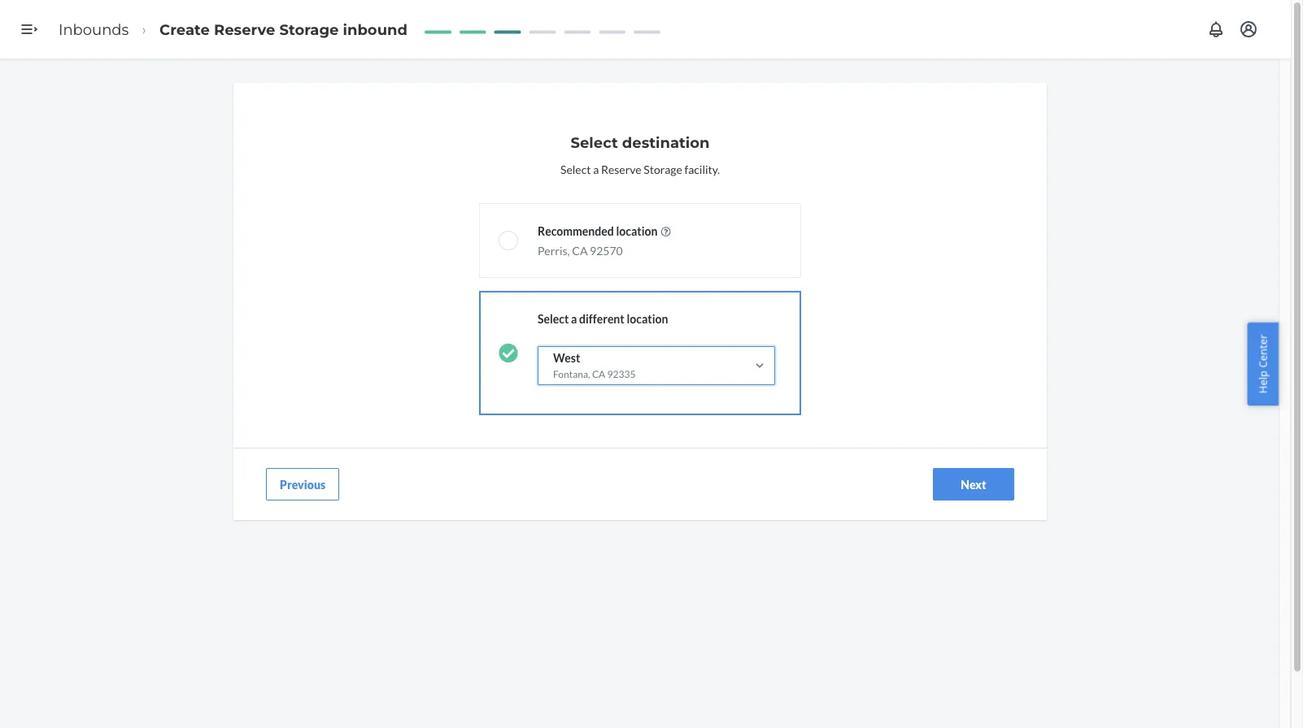 Task type: describe. For each thing, give the bounding box(es) containing it.
inbounds
[[59, 20, 129, 38]]

open account menu image
[[1239, 20, 1258, 39]]

destination
[[622, 133, 710, 151]]

next
[[961, 478, 986, 492]]

storage inside breadcrumbs navigation
[[279, 20, 339, 38]]

breadcrumbs navigation
[[46, 6, 421, 53]]

west fontana, ca 92335
[[553, 351, 636, 380]]

0 vertical spatial ca
[[572, 244, 588, 257]]

inbound
[[343, 20, 407, 38]]

question circle image
[[661, 227, 671, 237]]

a for different
[[571, 312, 577, 326]]

help center button
[[1247, 323, 1279, 406]]

select a different location
[[538, 312, 668, 326]]

next button
[[933, 469, 1014, 501]]

previous
[[280, 478, 326, 492]]

select destination
[[571, 133, 710, 151]]

center
[[1255, 335, 1270, 368]]

create reserve storage inbound
[[159, 20, 407, 38]]



Task type: locate. For each thing, give the bounding box(es) containing it.
storage
[[279, 20, 339, 38], [644, 162, 682, 176]]

0 horizontal spatial a
[[571, 312, 577, 326]]

inbounds link
[[59, 20, 129, 38]]

perris,
[[538, 244, 570, 257]]

0 vertical spatial select
[[571, 133, 618, 151]]

2 vertical spatial select
[[538, 312, 569, 326]]

select up 'select a reserve storage facility.'
[[571, 133, 618, 151]]

ca left 92335
[[592, 368, 605, 380]]

help center
[[1255, 335, 1270, 394]]

reserve right create
[[214, 20, 275, 38]]

1 horizontal spatial ca
[[592, 368, 605, 380]]

1 horizontal spatial a
[[593, 162, 599, 176]]

select up recommended
[[560, 162, 591, 176]]

reserve inside breadcrumbs navigation
[[214, 20, 275, 38]]

perris, ca 92570
[[538, 244, 623, 257]]

ca
[[572, 244, 588, 257], [592, 368, 605, 380]]

a
[[593, 162, 599, 176], [571, 312, 577, 326]]

1 vertical spatial a
[[571, 312, 577, 326]]

1 vertical spatial select
[[560, 162, 591, 176]]

92335
[[607, 368, 636, 380]]

1 vertical spatial location
[[627, 312, 668, 326]]

ca down recommended
[[572, 244, 588, 257]]

location
[[616, 224, 658, 238], [627, 312, 668, 326]]

1 vertical spatial reserve
[[601, 162, 642, 176]]

ca inside west fontana, ca 92335
[[592, 368, 605, 380]]

select up west
[[538, 312, 569, 326]]

reserve
[[214, 20, 275, 38], [601, 162, 642, 176]]

location right different
[[627, 312, 668, 326]]

0 vertical spatial location
[[616, 224, 658, 238]]

recommended location
[[538, 224, 658, 238]]

select
[[571, 133, 618, 151], [560, 162, 591, 176], [538, 312, 569, 326]]

0 vertical spatial reserve
[[214, 20, 275, 38]]

west
[[553, 351, 580, 365]]

open notifications image
[[1206, 20, 1226, 39]]

0 horizontal spatial reserve
[[214, 20, 275, 38]]

92570
[[590, 244, 623, 257]]

open navigation image
[[20, 20, 39, 39]]

storage left 'inbound'
[[279, 20, 339, 38]]

0 vertical spatial a
[[593, 162, 599, 176]]

select for select a different location
[[538, 312, 569, 326]]

1 horizontal spatial storage
[[644, 162, 682, 176]]

0 horizontal spatial ca
[[572, 244, 588, 257]]

select for select a reserve storage facility.
[[560, 162, 591, 176]]

storage down destination
[[644, 162, 682, 176]]

different
[[579, 312, 625, 326]]

recommended
[[538, 224, 614, 238]]

1 vertical spatial storage
[[644, 162, 682, 176]]

select for select destination
[[571, 133, 618, 151]]

fontana,
[[553, 368, 590, 380]]

check circle image
[[499, 344, 518, 363]]

1 vertical spatial ca
[[592, 368, 605, 380]]

a down select destination in the top of the page
[[593, 162, 599, 176]]

facility.
[[684, 162, 720, 176]]

select a reserve storage facility.
[[560, 162, 720, 176]]

reserve down select destination in the top of the page
[[601, 162, 642, 176]]

create
[[159, 20, 210, 38]]

location left question circle image
[[616, 224, 658, 238]]

0 vertical spatial storage
[[279, 20, 339, 38]]

previous button
[[266, 469, 339, 501]]

help
[[1255, 371, 1270, 394]]

1 horizontal spatial reserve
[[601, 162, 642, 176]]

0 horizontal spatial storage
[[279, 20, 339, 38]]

a for reserve
[[593, 162, 599, 176]]

a left different
[[571, 312, 577, 326]]



Task type: vqa. For each thing, say whether or not it's contained in the screenshot.
West Fontana, CA 92335
yes



